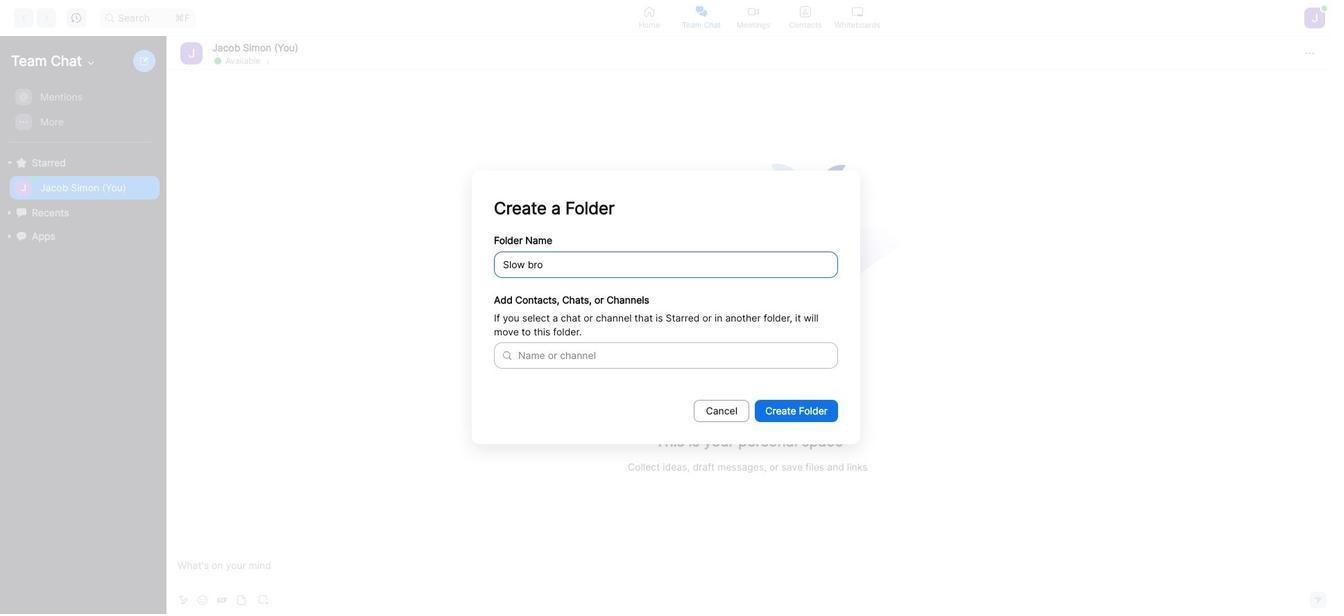 Task type: describe. For each thing, give the bounding box(es) containing it.
2 chevron right small image from the top
[[264, 57, 272, 66]]

screenshot image
[[259, 596, 268, 606]]

1 chevron right small image from the top
[[264, 56, 272, 66]]



Task type: vqa. For each thing, say whether or not it's contained in the screenshot.
Star icon
yes



Task type: locate. For each thing, give the bounding box(es) containing it.
tab list
[[623, 0, 884, 35]]

e.g. Project Cloud text field
[[494, 251, 838, 278]]

tree
[[0, 83, 164, 262]]

new image
[[140, 57, 148, 65], [140, 57, 148, 65]]

triangle right image
[[6, 159, 14, 167]]

chevron right small image
[[264, 56, 272, 66], [264, 57, 272, 66]]

magnifier image
[[105, 14, 114, 22], [105, 14, 114, 22], [503, 351, 511, 360], [503, 351, 511, 360]]

video on image
[[748, 6, 759, 17], [748, 6, 759, 17]]

online image
[[214, 57, 221, 64]]

triangle right image
[[6, 159, 14, 167]]

home small image
[[644, 6, 655, 17], [644, 6, 655, 17]]

profile contact image
[[800, 6, 811, 17], [800, 6, 811, 17]]

whiteboard small image
[[852, 6, 863, 17], [852, 6, 863, 17]]

None text field
[[518, 348, 521, 363]]

online image
[[214, 57, 221, 64]]

starred tree item
[[6, 151, 160, 175]]

group
[[0, 85, 160, 143]]

screenshot image
[[259, 596, 268, 606]]

star image
[[17, 158, 26, 168], [17, 158, 26, 168]]

team chat image
[[696, 6, 707, 17], [696, 6, 707, 17]]



